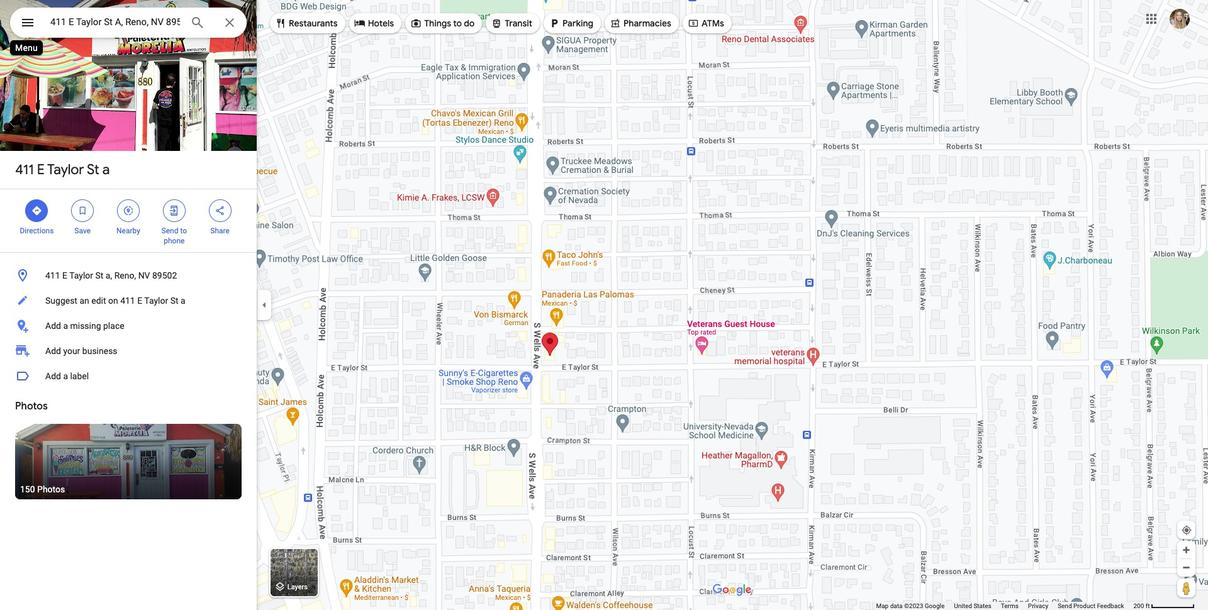 Task type: describe. For each thing, give the bounding box(es) containing it.
send for send to phone
[[161, 227, 178, 235]]

send product feedback
[[1058, 603, 1124, 610]]

add for add a missing place
[[45, 321, 61, 331]]

google
[[925, 603, 945, 610]]

zoom out image
[[1182, 563, 1192, 573]]

map
[[876, 603, 889, 610]]

show your location image
[[1181, 525, 1193, 536]]

2 vertical spatial e
[[137, 296, 142, 306]]

 atms
[[688, 16, 724, 30]]

suggest
[[45, 296, 77, 306]]

restaurants
[[289, 18, 338, 29]]

zoom in image
[[1182, 546, 1192, 555]]

a left label
[[63, 371, 68, 381]]

 search field
[[10, 8, 247, 40]]

feedback
[[1097, 603, 1124, 610]]

show street view coverage image
[[1178, 579, 1196, 598]]

a,
[[106, 271, 112, 281]]

send to phone
[[161, 227, 187, 245]]

taylor inside suggest an edit on 411 e taylor st a button
[[144, 296, 168, 306]]

ft
[[1146, 603, 1150, 610]]

an
[[80, 296, 89, 306]]

150 photos
[[20, 485, 65, 495]]

200
[[1134, 603, 1145, 610]]


[[610, 16, 621, 30]]


[[31, 204, 42, 218]]

411 for 411 e taylor st a
[[15, 161, 34, 179]]

terms button
[[1001, 602, 1019, 611]]

a up actions for 411 e taylor st a region at the top of page
[[103, 161, 110, 179]]

edit
[[91, 296, 106, 306]]

footer inside google maps element
[[876, 602, 1134, 611]]

411 e taylor st a
[[15, 161, 110, 179]]

411 e taylor st a, reno, nv 89502 button
[[0, 263, 257, 288]]

add your business
[[45, 346, 117, 356]]

label
[[70, 371, 89, 381]]

st for a,
[[95, 271, 103, 281]]

to inside  things to do
[[453, 18, 462, 29]]

©2023
[[904, 603, 924, 610]]

save
[[74, 227, 91, 235]]

send for send product feedback
[[1058, 603, 1072, 610]]

layers
[[287, 584, 308, 592]]

suggest an edit on 411 e taylor st a
[[45, 296, 185, 306]]

 button
[[10, 8, 45, 40]]

 pharmacies
[[610, 16, 672, 30]]

missing
[[70, 321, 101, 331]]

reno,
[[114, 271, 136, 281]]

actions for 411 e taylor st a region
[[0, 189, 257, 252]]

hotels
[[368, 18, 394, 29]]

411 E Taylor St A, Reno, NV 89502 field
[[10, 8, 247, 38]]

things
[[424, 18, 451, 29]]

411 e taylor st a, reno, nv 89502
[[45, 271, 177, 281]]

united states button
[[954, 602, 992, 611]]

on
[[108, 296, 118, 306]]

phone
[[164, 237, 185, 245]]

a down 411 e taylor st a, reno, nv 89502 button
[[181, 296, 185, 306]]

taylor for a,
[[69, 271, 93, 281]]

terms
[[1001, 603, 1019, 610]]

collapse side panel image
[[257, 298, 271, 312]]

st for a
[[87, 161, 99, 179]]

nearby
[[116, 227, 140, 235]]

 transit
[[491, 16, 533, 30]]

 restaurants
[[275, 16, 338, 30]]

send product feedback button
[[1058, 602, 1124, 611]]

2 vertical spatial 411
[[120, 296, 135, 306]]


[[169, 204, 180, 218]]

e for 411 e taylor st a, reno, nv 89502
[[62, 271, 67, 281]]

89502
[[152, 271, 177, 281]]

add a missing place button
[[0, 313, 257, 339]]

transit
[[505, 18, 533, 29]]


[[549, 16, 560, 30]]

taylor for a
[[47, 161, 84, 179]]

suggest an edit on 411 e taylor st a button
[[0, 288, 257, 313]]


[[275, 16, 286, 30]]

add a label
[[45, 371, 89, 381]]

add a missing place
[[45, 321, 124, 331]]



Task type: vqa. For each thing, say whether or not it's contained in the screenshot.


Task type: locate. For each thing, give the bounding box(es) containing it.
send up phone
[[161, 227, 178, 235]]

data
[[890, 603, 903, 610]]

0 vertical spatial send
[[161, 227, 178, 235]]

taylor
[[47, 161, 84, 179], [69, 271, 93, 281], [144, 296, 168, 306]]

411 right on
[[120, 296, 135, 306]]

1 vertical spatial photos
[[37, 485, 65, 495]]

e up suggest
[[62, 271, 67, 281]]

1 horizontal spatial e
[[62, 271, 67, 281]]

do
[[464, 18, 475, 29]]

privacy button
[[1028, 602, 1049, 611]]

taylor inside 411 e taylor st a, reno, nv 89502 button
[[69, 271, 93, 281]]

taylor up an
[[69, 271, 93, 281]]

200 ft
[[1134, 603, 1150, 610]]

411 for 411 e taylor st a, reno, nv 89502
[[45, 271, 60, 281]]

0 vertical spatial add
[[45, 321, 61, 331]]

photos inside 150 photos button
[[37, 485, 65, 495]]

united states
[[954, 603, 992, 610]]

to up phone
[[180, 227, 187, 235]]

1 vertical spatial 411
[[45, 271, 60, 281]]

send
[[161, 227, 178, 235], [1058, 603, 1072, 610]]

1 add from the top
[[45, 321, 61, 331]]


[[77, 204, 88, 218]]

e down 'nv'
[[137, 296, 142, 306]]

411 up 
[[15, 161, 34, 179]]

2 add from the top
[[45, 346, 61, 356]]

e for 411 e taylor st a
[[37, 161, 45, 179]]

pharmacies
[[624, 18, 672, 29]]

2 vertical spatial st
[[170, 296, 178, 306]]

2 vertical spatial add
[[45, 371, 61, 381]]

to inside send to phone
[[180, 227, 187, 235]]

a
[[103, 161, 110, 179], [181, 296, 185, 306], [63, 321, 68, 331], [63, 371, 68, 381]]

0 vertical spatial e
[[37, 161, 45, 179]]

st inside 411 e taylor st a, reno, nv 89502 button
[[95, 271, 103, 281]]

st down 89502
[[170, 296, 178, 306]]


[[688, 16, 699, 30]]

send inside send to phone
[[161, 227, 178, 235]]

st up 
[[87, 161, 99, 179]]

map data ©2023 google
[[876, 603, 945, 610]]

none field inside 411 e taylor st a, reno, nv 89502 field
[[50, 14, 180, 30]]

0 vertical spatial photos
[[15, 400, 48, 413]]

business
[[82, 346, 117, 356]]

e up 
[[37, 161, 45, 179]]

411
[[15, 161, 34, 179], [45, 271, 60, 281], [120, 296, 135, 306]]

0 vertical spatial st
[[87, 161, 99, 179]]

None field
[[50, 14, 180, 30]]

privacy
[[1028, 603, 1049, 610]]

 hotels
[[354, 16, 394, 30]]

photos right 150
[[37, 485, 65, 495]]

nv
[[138, 271, 150, 281]]

1 vertical spatial add
[[45, 346, 61, 356]]

add down suggest
[[45, 321, 61, 331]]

1 vertical spatial e
[[62, 271, 67, 281]]


[[20, 14, 35, 31]]

0 horizontal spatial to
[[180, 227, 187, 235]]

st
[[87, 161, 99, 179], [95, 271, 103, 281], [170, 296, 178, 306]]

footer
[[876, 602, 1134, 611]]

footer containing map data ©2023 google
[[876, 602, 1134, 611]]

taylor up 
[[47, 161, 84, 179]]

add a label button
[[0, 364, 257, 389]]

1 horizontal spatial 411
[[45, 271, 60, 281]]

to left "do"
[[453, 18, 462, 29]]

 parking
[[549, 16, 594, 30]]

200 ft button
[[1134, 603, 1195, 610]]

add left label
[[45, 371, 61, 381]]

a left missing
[[63, 321, 68, 331]]

0 horizontal spatial 411
[[15, 161, 34, 179]]

411 e taylor st a main content
[[0, 0, 257, 611]]

product
[[1074, 603, 1096, 610]]

0 vertical spatial to
[[453, 18, 462, 29]]

411 up suggest
[[45, 271, 60, 281]]

1 vertical spatial send
[[1058, 603, 1072, 610]]

united
[[954, 603, 972, 610]]

add for add a label
[[45, 371, 61, 381]]

2 vertical spatial taylor
[[144, 296, 168, 306]]

0 vertical spatial taylor
[[47, 161, 84, 179]]

0 vertical spatial 411
[[15, 161, 34, 179]]

st left a,
[[95, 271, 103, 281]]

3 add from the top
[[45, 371, 61, 381]]

add your business link
[[0, 339, 257, 364]]

1 vertical spatial st
[[95, 271, 103, 281]]

parking
[[563, 18, 594, 29]]

150
[[20, 485, 35, 495]]

1 horizontal spatial send
[[1058, 603, 1072, 610]]


[[214, 204, 226, 218]]

2 horizontal spatial 411
[[120, 296, 135, 306]]

st inside suggest an edit on 411 e taylor st a button
[[170, 296, 178, 306]]

google account: michelle dermenjian  
(michelle.dermenjian@adept.ai) image
[[1170, 9, 1190, 29]]

add
[[45, 321, 61, 331], [45, 346, 61, 356], [45, 371, 61, 381]]


[[354, 16, 365, 30]]

google maps element
[[0, 0, 1209, 611]]

to
[[453, 18, 462, 29], [180, 227, 187, 235]]

0 horizontal spatial send
[[161, 227, 178, 235]]

taylor down 89502
[[144, 296, 168, 306]]


[[123, 204, 134, 218]]

send inside button
[[1058, 603, 1072, 610]]

 things to do
[[410, 16, 475, 30]]

0 horizontal spatial e
[[37, 161, 45, 179]]

photos down add a label
[[15, 400, 48, 413]]

1 horizontal spatial to
[[453, 18, 462, 29]]

directions
[[20, 227, 54, 235]]

1 vertical spatial to
[[180, 227, 187, 235]]

150 photos button
[[15, 424, 242, 500]]

place
[[103, 321, 124, 331]]

photos
[[15, 400, 48, 413], [37, 485, 65, 495]]

1 vertical spatial taylor
[[69, 271, 93, 281]]

e
[[37, 161, 45, 179], [62, 271, 67, 281], [137, 296, 142, 306]]


[[491, 16, 502, 30]]

2 horizontal spatial e
[[137, 296, 142, 306]]

add for add your business
[[45, 346, 61, 356]]

your
[[63, 346, 80, 356]]

send left product at the bottom right of page
[[1058, 603, 1072, 610]]

add left your
[[45, 346, 61, 356]]

share
[[210, 227, 230, 235]]

states
[[974, 603, 992, 610]]

atms
[[702, 18, 724, 29]]


[[410, 16, 422, 30]]



